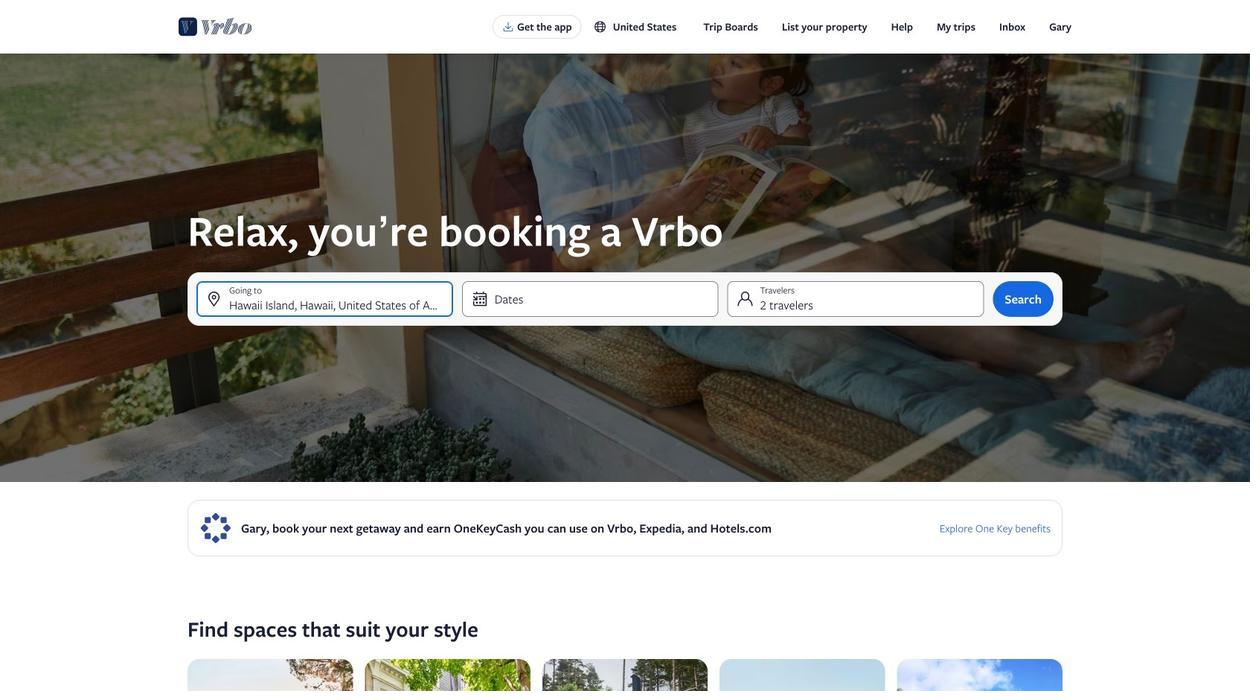 Task type: describe. For each thing, give the bounding box(es) containing it.
wizard region
[[0, 54, 1250, 482]]

vrbo logo image
[[179, 15, 252, 39]]



Task type: locate. For each thing, give the bounding box(es) containing it.
download the app button image
[[502, 21, 514, 33]]

small image
[[594, 20, 607, 33]]

main content
[[0, 54, 1250, 691]]

one key blue tier image
[[199, 512, 232, 545]]



Task type: vqa. For each thing, say whether or not it's contained in the screenshot.
main content
yes



